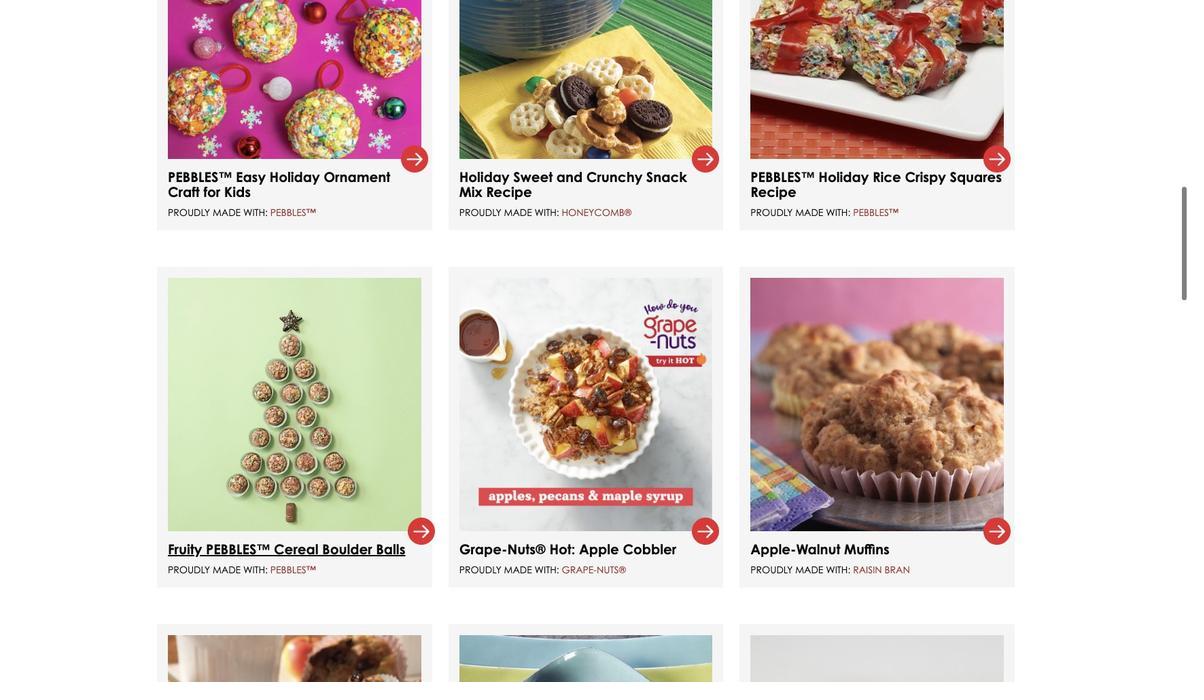 Task type: vqa. For each thing, say whether or not it's contained in the screenshot.
2
no



Task type: describe. For each thing, give the bounding box(es) containing it.
made inside fruity pebbles™ cereal boulder balls proudly made with: pebbles™
[[213, 564, 241, 576]]

pebbles holiday crispy squares recipe image
[[751, 0, 1004, 159]]

made inside grape-nuts® hot: apple cobbler proudly made with: grape-nuts®
[[504, 564, 532, 576]]

cereal
[[274, 541, 318, 558]]

0 horizontal spatial nuts®
[[507, 541, 546, 558]]

apple raisin bran muffins recipe image
[[168, 636, 421, 683]]

holiday sweet and crunchy snack mix recipe proudly made with: honeycomb®
[[459, 169, 687, 219]]

holiday sweet and crunchy snack mix recipe link
[[459, 169, 687, 201]]

and
[[557, 169, 583, 186]]

cobbler
[[623, 541, 677, 558]]

with: inside fruity pebbles™ cereal boulder balls proudly made with: pebbles™
[[243, 564, 268, 576]]

holiday inside holiday sweet and crunchy snack mix recipe proudly made with: honeycomb®
[[459, 169, 510, 186]]

pebbles™ holiday rice  crispy squares recipe link
[[751, 169, 1002, 201]]

apple
[[579, 541, 619, 558]]

with: inside pebbles™ easy holiday ornament craft for kids proudly made with: pebbles™
[[243, 207, 268, 219]]

sweet
[[513, 169, 553, 186]]

easy
[[236, 169, 266, 186]]

pebbles holiday ornaments craft image
[[168, 0, 421, 159]]

proudly inside apple-walnut muffins proudly made with: raisin bran
[[751, 564, 793, 576]]

rice
[[873, 169, 901, 186]]

pebbles chocolate cereal treats with cajeta recipe image
[[751, 636, 1004, 683]]

proudly inside pebbles™ holiday rice  crispy squares recipe proudly made with: pebbles™
[[751, 207, 793, 219]]

squares
[[950, 169, 1002, 186]]

muffins
[[844, 541, 890, 558]]

bran
[[885, 564, 910, 576]]

pebbles™ link for holiday
[[270, 207, 316, 219]]

pebbles chocolate football bites recipe image
[[459, 636, 713, 683]]

honeycomb®
[[562, 207, 632, 219]]

with: inside pebbles™ holiday rice  crispy squares recipe proudly made with: pebbles™
[[826, 207, 851, 219]]

raisin
[[853, 564, 882, 576]]

honeycomb® link
[[562, 207, 632, 219]]

for
[[204, 184, 220, 201]]

crunchy
[[587, 169, 643, 186]]

1 vertical spatial grape-
[[562, 564, 597, 576]]

grape-nuts® hot: apple cobbler link
[[459, 541, 677, 558]]

with: inside apple-walnut muffins proudly made with: raisin bran
[[826, 564, 851, 576]]

fruity pebbles™ cereal boulder balls link
[[168, 541, 405, 558]]

snack
[[646, 169, 687, 186]]

holiday inside pebbles™ easy holiday ornament craft for kids proudly made with: pebbles™
[[270, 169, 320, 186]]

0 vertical spatial grape-
[[459, 541, 507, 558]]

ornament
[[324, 169, 390, 186]]



Task type: locate. For each thing, give the bounding box(es) containing it.
1 holiday from the left
[[270, 169, 320, 186]]

3 holiday from the left
[[819, 169, 869, 186]]

fruity pebbles™ cereal boulder balls recipe image
[[168, 278, 421, 532]]

with: down kids
[[243, 207, 268, 219]]

apple-walnut muffins proudly made with: raisin bran
[[751, 541, 910, 576]]

with: inside grape-nuts® hot: apple cobbler proudly made with: grape-nuts®
[[535, 564, 559, 576]]

proudly inside holiday sweet and crunchy snack mix recipe proudly made with: honeycomb®
[[459, 207, 502, 219]]

kids
[[224, 184, 251, 201]]

pebbles™ link for cereal
[[270, 564, 316, 576]]

holiday left sweet
[[459, 169, 510, 186]]

mix
[[459, 184, 482, 201]]

pebbles™ easy holiday ornament craft for kids proudly made with: pebbles™
[[168, 169, 390, 219]]

made inside holiday sweet and crunchy snack mix recipe proudly made with: honeycomb®
[[504, 207, 532, 219]]

pebbles™
[[168, 169, 232, 186], [751, 169, 815, 186], [270, 207, 316, 219], [853, 207, 899, 219], [206, 541, 270, 558], [270, 564, 316, 576]]

nuts® left hot:
[[507, 541, 546, 558]]

pebbles™ link down cereal at the left of page
[[270, 564, 316, 576]]

apple-walnut muffins link
[[751, 541, 890, 558]]

holiday inside pebbles™ holiday rice  crispy squares recipe proudly made with: pebbles™
[[819, 169, 869, 186]]

raisin bran link
[[853, 564, 910, 576]]

0 horizontal spatial holiday
[[270, 169, 320, 186]]

pebbles™ link down pebbles™ holiday rice  crispy squares recipe link
[[853, 207, 899, 219]]

2 holiday from the left
[[459, 169, 510, 186]]

grape-nuts® hot: apple cobbler proudly made with: grape-nuts®
[[459, 541, 677, 576]]

1 recipe from the left
[[486, 184, 532, 201]]

with: down fruity pebbles™ cereal boulder balls link
[[243, 564, 268, 576]]

apple-
[[751, 541, 796, 558]]

1 horizontal spatial grape-
[[562, 564, 597, 576]]

proudly inside fruity pebbles™ cereal boulder balls proudly made with: pebbles™
[[168, 564, 210, 576]]

0 vertical spatial nuts®
[[507, 541, 546, 558]]

pebbles™ link down pebbles™ easy holiday ornament craft for kids link
[[270, 207, 316, 219]]

nuts®
[[507, 541, 546, 558], [597, 564, 626, 576]]

proudly inside pebbles™ easy holiday ornament craft for kids proudly made with: pebbles™
[[168, 207, 210, 219]]

hot:
[[550, 541, 575, 558]]

pebbles™ holiday rice  crispy squares recipe proudly made with: pebbles™
[[751, 169, 1002, 219]]

grape nuts hot apple cobbler recipe image
[[459, 278, 713, 532]]

1 horizontal spatial holiday
[[459, 169, 510, 186]]

crispy
[[905, 169, 946, 186]]

with: down hot:
[[535, 564, 559, 576]]

made
[[213, 207, 241, 219], [504, 207, 532, 219], [796, 207, 824, 219], [213, 564, 241, 576], [504, 564, 532, 576], [796, 564, 824, 576]]

pebbles™ easy holiday ornament craft for kids link
[[168, 169, 390, 201]]

recipe
[[486, 184, 532, 201], [751, 184, 797, 201]]

nuts® down apple
[[597, 564, 626, 576]]

2 horizontal spatial holiday
[[819, 169, 869, 186]]

holiday
[[270, 169, 320, 186], [459, 169, 510, 186], [819, 169, 869, 186]]

boulder
[[322, 541, 372, 558]]

craft
[[168, 184, 200, 201]]

made inside pebbles™ easy holiday ornament craft for kids proudly made with: pebbles™
[[213, 207, 241, 219]]

fruity pebbles™ cereal boulder balls proudly made with: pebbles™
[[168, 541, 405, 576]]

holiday left rice
[[819, 169, 869, 186]]

1 horizontal spatial recipe
[[751, 184, 797, 201]]

made inside apple-walnut muffins proudly made with: raisin bran
[[796, 564, 824, 576]]

walnut
[[796, 541, 841, 558]]

grape-nuts® link
[[562, 564, 626, 576]]

with: inside holiday sweet and crunchy snack mix recipe proudly made with: honeycomb®
[[535, 207, 559, 219]]

with: down apple-walnut muffins link
[[826, 564, 851, 576]]

0 horizontal spatial recipe
[[486, 184, 532, 201]]

with: down sweet
[[535, 207, 559, 219]]

made inside pebbles™ holiday rice  crispy squares recipe proudly made with: pebbles™
[[796, 207, 824, 219]]

proudly
[[168, 207, 210, 219], [459, 207, 502, 219], [751, 207, 793, 219], [168, 564, 210, 576], [459, 564, 502, 576], [751, 564, 793, 576]]

proudly inside grape-nuts® hot: apple cobbler proudly made with: grape-nuts®
[[459, 564, 502, 576]]

grape-
[[459, 541, 507, 558], [562, 564, 597, 576]]

balls
[[376, 541, 405, 558]]

pebbles™ link
[[270, 207, 316, 219], [853, 207, 899, 219], [270, 564, 316, 576]]

recipe inside pebbles™ holiday rice  crispy squares recipe proudly made with: pebbles™
[[751, 184, 797, 201]]

1 horizontal spatial nuts®
[[597, 564, 626, 576]]

1 vertical spatial nuts®
[[597, 564, 626, 576]]

0 horizontal spatial grape-
[[459, 541, 507, 558]]

2 recipe from the left
[[751, 184, 797, 201]]

recipe inside holiday sweet and crunchy snack mix recipe proudly made with: honeycomb®
[[486, 184, 532, 201]]

holiday right 'easy'
[[270, 169, 320, 186]]

pebbles™ link for rice
[[853, 207, 899, 219]]

apple walnut raisin bran muffins recipe image
[[751, 278, 1004, 532]]

with:
[[243, 207, 268, 219], [535, 207, 559, 219], [826, 207, 851, 219], [243, 564, 268, 576], [535, 564, 559, 576], [826, 564, 851, 576]]

with: down pebbles™ holiday rice  crispy squares recipe link
[[826, 207, 851, 219]]

honeycomb holiday sweet and crunchy snack mix recipe image
[[459, 0, 713, 159]]

fruity
[[168, 541, 202, 558]]



